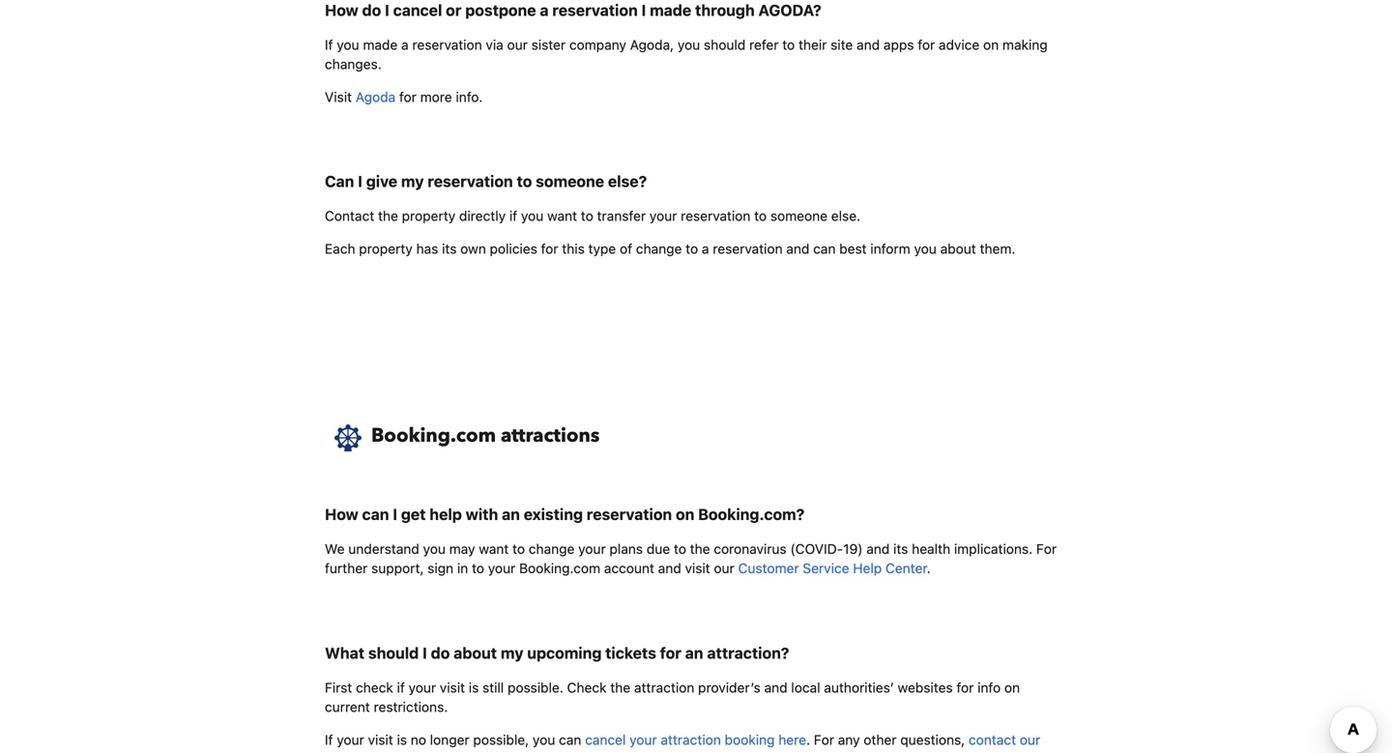 Task type: describe. For each thing, give the bounding box(es) containing it.
our inside if you made a reservation via our sister company agoda, you should refer to their site and apps for advice on making changes.
[[507, 37, 528, 53]]

contact
[[969, 732, 1016, 748]]

change inside we understand you may want to change your plans due to the coronavirus (covid-19) and its health implications. for further support, sign in to your booking.com account and visit our
[[529, 541, 575, 557]]

each property has its own policies for this type of change to a reservation and can best inform you about them.
[[325, 241, 1016, 257]]

type
[[588, 241, 616, 257]]

authorities'
[[824, 679, 894, 695]]

give
[[366, 172, 397, 191]]

customer
[[738, 560, 799, 576]]

possible.
[[508, 679, 563, 695]]

advice
[[939, 37, 980, 53]]

your left plans
[[578, 541, 606, 557]]

account
[[604, 560, 654, 576]]

implications.
[[954, 541, 1033, 557]]

and left best
[[786, 241, 810, 257]]

to left transfer
[[581, 208, 593, 224]]

can i give my reservation to someone else?
[[325, 172, 647, 191]]

longer
[[430, 732, 470, 748]]

its inside we understand you may want to change your plans due to the coronavirus (covid-19) and its health implications. for further support, sign in to your booking.com account and visit our
[[893, 541, 908, 557]]

possible,
[[473, 732, 529, 748]]

if for if your visit is no longer possible, you can cancel your attraction booking here . for any other questions,
[[325, 732, 333, 748]]

your right in
[[488, 560, 516, 576]]

restrictions.
[[374, 699, 448, 715]]

company
[[569, 37, 626, 53]]

to inside if you made a reservation via our sister company agoda, you should refer to their site and apps for advice on making changes.
[[782, 37, 795, 53]]

visit inside we understand you may want to change your plans due to the coronavirus (covid-19) and its health implications. for further support, sign in to your booking.com account and visit our
[[685, 560, 710, 576]]

i right can
[[358, 172, 363, 191]]

cancel your attraction booking here link
[[585, 732, 806, 748]]

visit inside 'first check if your visit is still possible. check the attraction provider's and local authorities' websites for info on current restrictions.'
[[440, 679, 465, 695]]

customer service help center link
[[738, 560, 927, 576]]

your up customer at the bottom
[[337, 732, 364, 748]]

in
[[457, 560, 468, 576]]

else?
[[608, 172, 647, 191]]

via
[[486, 37, 503, 53]]

current
[[325, 699, 370, 715]]

is inside 'first check if your visit is still possible. check the attraction provider's and local authorities' websites for info on current restrictions.'
[[469, 679, 479, 695]]

(covid-
[[790, 541, 843, 557]]

a inside if you made a reservation via our sister company agoda, you should refer to their site and apps for advice on making changes.
[[401, 37, 409, 53]]

service
[[387, 751, 432, 753]]

understand
[[348, 541, 419, 557]]

sister
[[531, 37, 566, 53]]

0 horizontal spatial the
[[378, 208, 398, 224]]

your inside 'first check if your visit is still possible. check the attraction provider's and local authorities' websites for info on current restrictions.'
[[409, 679, 436, 695]]

can
[[325, 172, 354, 191]]

to left else.
[[754, 208, 767, 224]]

site
[[831, 37, 853, 53]]

first
[[325, 679, 352, 695]]

policies
[[490, 241, 537, 257]]

and up help
[[867, 541, 890, 557]]

service
[[803, 560, 849, 576]]

apps
[[884, 37, 914, 53]]

making
[[1003, 37, 1048, 53]]

you inside we understand you may want to change your plans due to the coronavirus (covid-19) and its health implications. for further support, sign in to your booking.com account and visit our
[[423, 541, 446, 557]]

existing
[[524, 505, 583, 524]]

we
[[325, 541, 345, 557]]

check
[[567, 679, 607, 695]]

the inside 'first check if your visit is still possible. check the attraction provider's and local authorities' websites for info on current restrictions.'
[[610, 679, 630, 695]]

their
[[799, 37, 827, 53]]

booking.com attractions
[[371, 422, 600, 449]]

for right tickets
[[660, 644, 681, 662]]

best
[[839, 241, 867, 257]]

other
[[864, 732, 897, 748]]

0 vertical spatial a
[[540, 1, 549, 19]]

provider's
[[698, 679, 761, 695]]

what
[[325, 644, 365, 662]]

if your visit is no longer possible, you can cancel your attraction booking here . for any other questions,
[[325, 732, 969, 748]]

info.
[[456, 89, 483, 105]]

directly
[[459, 208, 506, 224]]

local
[[791, 679, 820, 695]]

contact
[[325, 208, 374, 224]]

no
[[411, 732, 426, 748]]

due
[[647, 541, 670, 557]]

how can i get help with an existing reservation on booking.com?
[[325, 505, 805, 524]]

tickets
[[605, 644, 656, 662]]

health
[[912, 541, 950, 557]]

if you made a reservation via our sister company agoda, you should refer to their site and apps for advice on making changes.
[[325, 37, 1048, 72]]

0 vertical spatial cancel
[[393, 1, 442, 19]]

and inside if you made a reservation via our sister company agoda, you should refer to their site and apps for advice on making changes.
[[857, 37, 880, 53]]

you right agoda,
[[678, 37, 700, 53]]

0 vertical spatial my
[[401, 172, 424, 191]]

want inside we understand you may want to change your plans due to the coronavirus (covid-19) and its health implications. for further support, sign in to your booking.com account and visit our
[[479, 541, 509, 557]]

1 vertical spatial an
[[685, 644, 703, 662]]

here
[[779, 732, 806, 748]]

on inside if you made a reservation via our sister company agoda, you should refer to their site and apps for advice on making changes.
[[983, 37, 999, 53]]

i for what should i do about my upcoming tickets for an attraction?
[[423, 644, 427, 662]]

still
[[483, 679, 504, 695]]

further
[[325, 560, 368, 576]]

plans
[[610, 541, 643, 557]]

0 vertical spatial want
[[547, 208, 577, 224]]

customer service help center .
[[738, 560, 931, 576]]

2 vertical spatial a
[[702, 241, 709, 257]]

of
[[620, 241, 632, 257]]

0 vertical spatial someone
[[536, 172, 604, 191]]

on inside 'first check if your visit is still possible. check the attraction provider's and local authorities' websites for info on current restrictions.'
[[1004, 679, 1020, 695]]

them.
[[980, 241, 1016, 257]]

visit
[[325, 89, 352, 105]]

1 vertical spatial about
[[454, 644, 497, 662]]

you up 'changes.'
[[337, 37, 359, 53]]

visit agoda for more info.
[[325, 89, 483, 105]]

else.
[[831, 208, 861, 224]]

sign
[[428, 560, 454, 576]]

changes.
[[325, 56, 382, 72]]

i up agoda,
[[641, 1, 646, 19]]

to right due
[[674, 541, 686, 557]]

booking.com inside we understand you may want to change your plans due to the coronavirus (covid-19) and its health implications. for further support, sign in to your booking.com account and visit our
[[519, 560, 600, 576]]

more
[[420, 89, 452, 105]]



Task type: locate. For each thing, give the bounding box(es) containing it.
transfer
[[597, 208, 646, 224]]

can up 'understand'
[[362, 505, 389, 524]]

you up policies
[[521, 208, 544, 224]]

and left local
[[764, 679, 788, 695]]

0 vertical spatial our
[[507, 37, 528, 53]]

is up service
[[397, 732, 407, 748]]

0 horizontal spatial our
[[507, 37, 528, 53]]

booking.com down how can i get help with an existing reservation on booking.com?
[[519, 560, 600, 576]]

should inside if you made a reservation via our sister company agoda, you should refer to their site and apps for advice on making changes.
[[704, 37, 746, 53]]

should down through
[[704, 37, 746, 53]]

2 vertical spatial can
[[559, 732, 581, 748]]

attraction down tickets
[[634, 679, 694, 695]]

if
[[509, 208, 517, 224], [397, 679, 405, 695]]

how
[[325, 1, 358, 19], [325, 505, 358, 524]]

for left any
[[814, 732, 834, 748]]

someone left else.
[[770, 208, 828, 224]]

attraction inside 'first check if your visit is still possible. check the attraction provider's and local authorities' websites for info on current restrictions.'
[[634, 679, 694, 695]]

do
[[362, 1, 381, 19], [431, 644, 450, 662]]

support,
[[371, 560, 424, 576]]

1 horizontal spatial on
[[983, 37, 999, 53]]

0 vertical spatial should
[[704, 37, 746, 53]]

1 horizontal spatial can
[[559, 732, 581, 748]]

1 vertical spatial can
[[362, 505, 389, 524]]

change right of
[[636, 241, 682, 257]]

2 how from the top
[[325, 505, 358, 524]]

made
[[650, 1, 691, 19], [363, 37, 398, 53]]

you up sign at the left bottom of page
[[423, 541, 446, 557]]

want up this
[[547, 208, 577, 224]]

visit up customer at the bottom
[[368, 732, 393, 748]]

postpone
[[465, 1, 536, 19]]

on right info
[[1004, 679, 1020, 695]]

0 vertical spatial booking.com
[[371, 422, 496, 449]]

a right of
[[702, 241, 709, 257]]

our down coronavirus
[[714, 560, 735, 576]]

help
[[853, 560, 882, 576]]

to
[[782, 37, 795, 53], [517, 172, 532, 191], [581, 208, 593, 224], [754, 208, 767, 224], [686, 241, 698, 257], [512, 541, 525, 557], [674, 541, 686, 557], [472, 560, 484, 576]]

0 vertical spatial how
[[325, 1, 358, 19]]

how do i cancel or postpone a reservation i made through agoda?
[[325, 1, 822, 19]]

inform
[[870, 241, 910, 257]]

for
[[918, 37, 935, 53], [399, 89, 417, 105], [541, 241, 558, 257], [660, 644, 681, 662], [957, 679, 974, 695]]

if inside if you made a reservation via our sister company agoda, you should refer to their site and apps for advice on making changes.
[[325, 37, 333, 53]]

0 vertical spatial if
[[509, 208, 517, 224]]

1 horizontal spatial should
[[704, 37, 746, 53]]

upcoming
[[527, 644, 602, 662]]

1 if from the top
[[325, 37, 333, 53]]

0 horizontal spatial on
[[676, 505, 694, 524]]

made up agoda,
[[650, 1, 691, 19]]

property up has at the left of page
[[402, 208, 456, 224]]

1 vertical spatial property
[[359, 241, 413, 257]]

i
[[385, 1, 389, 19], [641, 1, 646, 19], [358, 172, 363, 191], [393, 505, 397, 524], [423, 644, 427, 662]]

0 vertical spatial .
[[927, 560, 931, 576]]

1 vertical spatial want
[[479, 541, 509, 557]]

for left this
[[541, 241, 558, 257]]

for
[[1036, 541, 1057, 557], [814, 732, 834, 748]]

team
[[436, 751, 467, 753]]

for inside we understand you may want to change your plans due to the coronavirus (covid-19) and its health implications. for further support, sign in to your booking.com account and visit our
[[1036, 541, 1057, 557]]

contact the property directly if you want to transfer your reservation to someone else.
[[325, 208, 861, 224]]

. down health
[[927, 560, 931, 576]]

contact our customer service team
[[325, 732, 1040, 753]]

1 horizontal spatial our
[[714, 560, 735, 576]]

0 horizontal spatial cancel
[[393, 1, 442, 19]]

booking.com up help
[[371, 422, 496, 449]]

attraction?
[[707, 644, 789, 662]]

your
[[650, 208, 677, 224], [578, 541, 606, 557], [488, 560, 516, 576], [409, 679, 436, 695], [337, 732, 364, 748], [630, 732, 657, 748]]

1 vertical spatial booking.com
[[519, 560, 600, 576]]

1 vertical spatial made
[[363, 37, 398, 53]]

0 vertical spatial for
[[1036, 541, 1057, 557]]

0 vertical spatial made
[[650, 1, 691, 19]]

1 horizontal spatial is
[[469, 679, 479, 695]]

0 horizontal spatial my
[[401, 172, 424, 191]]

2 horizontal spatial can
[[813, 241, 836, 257]]

booking.com
[[371, 422, 496, 449], [519, 560, 600, 576]]

1 vertical spatial its
[[893, 541, 908, 557]]

its up the center
[[893, 541, 908, 557]]

made inside if you made a reservation via our sister company agoda, you should refer to their site and apps for advice on making changes.
[[363, 37, 398, 53]]

0 horizontal spatial is
[[397, 732, 407, 748]]

the right due
[[690, 541, 710, 557]]

0 horizontal spatial someone
[[536, 172, 604, 191]]

agoda link
[[356, 89, 396, 105]]

questions,
[[900, 732, 965, 748]]

1 horizontal spatial if
[[509, 208, 517, 224]]

if up customer at the bottom
[[325, 732, 333, 748]]

0 horizontal spatial do
[[362, 1, 381, 19]]

. left any
[[806, 732, 810, 748]]

agoda,
[[630, 37, 674, 53]]

2 horizontal spatial on
[[1004, 679, 1020, 695]]

1 horizontal spatial booking.com
[[519, 560, 600, 576]]

2 horizontal spatial a
[[702, 241, 709, 257]]

we understand you may want to change your plans due to the coronavirus (covid-19) and its health implications. for further support, sign in to your booking.com account and visit our
[[325, 541, 1057, 576]]

can left best
[[813, 241, 836, 257]]

1 vertical spatial do
[[431, 644, 450, 662]]

1 vertical spatial for
[[814, 732, 834, 748]]

the right check
[[610, 679, 630, 695]]

our inside contact our customer service team
[[1020, 732, 1040, 748]]

for left info
[[957, 679, 974, 695]]

can
[[813, 241, 836, 257], [362, 505, 389, 524], [559, 732, 581, 748]]

property
[[402, 208, 456, 224], [359, 241, 413, 257]]

an right the with
[[502, 505, 520, 524]]

our inside we understand you may want to change your plans due to the coronavirus (covid-19) and its health implications. for further support, sign in to your booking.com account and visit our
[[714, 560, 735, 576]]

cancel left or
[[393, 1, 442, 19]]

cancel down check
[[585, 732, 626, 748]]

0 vertical spatial do
[[362, 1, 381, 19]]

how up 'changes.'
[[325, 1, 358, 19]]

info
[[978, 679, 1001, 695]]

attraction
[[634, 679, 694, 695], [661, 732, 721, 748]]

has
[[416, 241, 438, 257]]

1 vertical spatial change
[[529, 541, 575, 557]]

0 vertical spatial about
[[940, 241, 976, 257]]

this
[[562, 241, 585, 257]]

your up restrictions.
[[409, 679, 436, 695]]

an up provider's
[[685, 644, 703, 662]]

0 vertical spatial visit
[[685, 560, 710, 576]]

its right has at the left of page
[[442, 241, 457, 257]]

0 horizontal spatial booking.com
[[371, 422, 496, 449]]

to left their
[[782, 37, 795, 53]]

1 horizontal spatial my
[[501, 644, 523, 662]]

if inside 'first check if your visit is still possible. check the attraction provider's and local authorities' websites for info on current restrictions.'
[[397, 679, 405, 695]]

coronavirus
[[714, 541, 787, 557]]

1 vertical spatial cancel
[[585, 732, 626, 748]]

2 if from the top
[[325, 732, 333, 748]]

if up restrictions.
[[397, 679, 405, 695]]

to right in
[[472, 560, 484, 576]]

.
[[927, 560, 931, 576], [806, 732, 810, 748]]

property left has at the left of page
[[359, 241, 413, 257]]

1 horizontal spatial visit
[[440, 679, 465, 695]]

want
[[547, 208, 577, 224], [479, 541, 509, 557]]

you right "inform"
[[914, 241, 937, 257]]

our right contact
[[1020, 732, 1040, 748]]

own
[[460, 241, 486, 257]]

0 horizontal spatial should
[[368, 644, 419, 662]]

want right "may"
[[479, 541, 509, 557]]

0 horizontal spatial about
[[454, 644, 497, 662]]

should up check at left bottom
[[368, 644, 419, 662]]

0 vertical spatial the
[[378, 208, 398, 224]]

if for if you made a reservation via our sister company agoda, you should refer to their site and apps for advice on making changes.
[[325, 37, 333, 53]]

1 horizontal spatial want
[[547, 208, 577, 224]]

i left get
[[393, 505, 397, 524]]

on right advice
[[983, 37, 999, 53]]

1 how from the top
[[325, 1, 358, 19]]

0 vertical spatial if
[[325, 37, 333, 53]]

for right implications.
[[1036, 541, 1057, 557]]

and right site
[[857, 37, 880, 53]]

1 vertical spatial attraction
[[661, 732, 721, 748]]

i for how do i cancel or postpone a reservation i made through agoda?
[[385, 1, 389, 19]]

if
[[325, 37, 333, 53], [325, 732, 333, 748]]

1 horizontal spatial an
[[685, 644, 703, 662]]

1 vertical spatial my
[[501, 644, 523, 662]]

for inside if you made a reservation via our sister company agoda, you should refer to their site and apps for advice on making changes.
[[918, 37, 935, 53]]

2 vertical spatial our
[[1020, 732, 1040, 748]]

1 horizontal spatial made
[[650, 1, 691, 19]]

is
[[469, 679, 479, 695], [397, 732, 407, 748]]

1 vertical spatial how
[[325, 505, 358, 524]]

0 horizontal spatial visit
[[368, 732, 393, 748]]

first check if your visit is still possible. check the attraction provider's and local authorities' websites for info on current restrictions.
[[325, 679, 1020, 715]]

1 horizontal spatial for
[[1036, 541, 1057, 557]]

the inside we understand you may want to change your plans due to the coronavirus (covid-19) and its health implications. for further support, sign in to your booking.com account and visit our
[[690, 541, 710, 557]]

your up each property has its own policies for this type of change to a reservation and can best inform you about them.
[[650, 208, 677, 224]]

through
[[695, 1, 755, 19]]

an
[[502, 505, 520, 524], [685, 644, 703, 662]]

1 horizontal spatial about
[[940, 241, 976, 257]]

do up 'changes.'
[[362, 1, 381, 19]]

agoda?
[[759, 1, 822, 19]]

2 vertical spatial the
[[610, 679, 630, 695]]

1 horizontal spatial cancel
[[585, 732, 626, 748]]

visit right 'account'
[[685, 560, 710, 576]]

and down due
[[658, 560, 681, 576]]

is left still
[[469, 679, 479, 695]]

booking
[[725, 732, 775, 748]]

change down existing
[[529, 541, 575, 557]]

visit left still
[[440, 679, 465, 695]]

2 horizontal spatial our
[[1020, 732, 1040, 748]]

i up restrictions.
[[423, 644, 427, 662]]

may
[[449, 541, 475, 557]]

19)
[[843, 541, 863, 557]]

help
[[430, 505, 462, 524]]

on up we understand you may want to change your plans due to the coronavirus (covid-19) and its health implications. for further support, sign in to your booking.com account and visit our
[[676, 505, 694, 524]]

to down existing
[[512, 541, 525, 557]]

and
[[857, 37, 880, 53], [786, 241, 810, 257], [867, 541, 890, 557], [658, 560, 681, 576], [764, 679, 788, 695]]

0 horizontal spatial change
[[529, 541, 575, 557]]

0 horizontal spatial can
[[362, 505, 389, 524]]

my up still
[[501, 644, 523, 662]]

contact our customer service team link
[[325, 732, 1040, 753]]

booking.com?
[[698, 505, 805, 524]]

or
[[446, 1, 462, 19]]

1 vertical spatial if
[[325, 732, 333, 748]]

about left the them.
[[940, 241, 976, 257]]

0 horizontal spatial if
[[397, 679, 405, 695]]

0 horizontal spatial made
[[363, 37, 398, 53]]

what should i do about my upcoming tickets for an attraction?
[[325, 644, 789, 662]]

how for how do i cancel or postpone a reservation i made through agoda?
[[325, 1, 358, 19]]

to up policies
[[517, 172, 532, 191]]

if right directly
[[509, 208, 517, 224]]

how for how can i get help with an existing reservation on booking.com?
[[325, 505, 358, 524]]

0 horizontal spatial a
[[401, 37, 409, 53]]

for left more
[[399, 89, 417, 105]]

get
[[401, 505, 426, 524]]

0 horizontal spatial its
[[442, 241, 457, 257]]

1 horizontal spatial its
[[893, 541, 908, 557]]

check
[[356, 679, 393, 695]]

0 vertical spatial its
[[442, 241, 457, 257]]

the
[[378, 208, 398, 224], [690, 541, 710, 557], [610, 679, 630, 695]]

0 vertical spatial attraction
[[634, 679, 694, 695]]

1 horizontal spatial .
[[927, 560, 931, 576]]

if up 'changes.'
[[325, 37, 333, 53]]

0 horizontal spatial .
[[806, 732, 810, 748]]

attractions
[[501, 422, 600, 449]]

a up visit agoda for more info. at the left
[[401, 37, 409, 53]]

can down check
[[559, 732, 581, 748]]

about up still
[[454, 644, 497, 662]]

1 vertical spatial on
[[676, 505, 694, 524]]

0 horizontal spatial want
[[479, 541, 509, 557]]

attraction down 'first check if your visit is still possible. check the attraction provider's and local authorities' websites for info on current restrictions.'
[[661, 732, 721, 748]]

with
[[466, 505, 498, 524]]

2 vertical spatial visit
[[368, 732, 393, 748]]

customer
[[325, 751, 384, 753]]

you right possible,
[[533, 732, 555, 748]]

1 horizontal spatial a
[[540, 1, 549, 19]]

how up we
[[325, 505, 358, 524]]

should
[[704, 37, 746, 53], [368, 644, 419, 662]]

your down 'first check if your visit is still possible. check the attraction provider's and local authorities' websites for info on current restrictions.'
[[630, 732, 657, 748]]

to right of
[[686, 241, 698, 257]]

1 vertical spatial the
[[690, 541, 710, 557]]

1 vertical spatial if
[[397, 679, 405, 695]]

a up sister
[[540, 1, 549, 19]]

i left or
[[385, 1, 389, 19]]

0 vertical spatial an
[[502, 505, 520, 524]]

1 vertical spatial our
[[714, 560, 735, 576]]

about
[[940, 241, 976, 257], [454, 644, 497, 662]]

i for how can i get help with an existing reservation on booking.com?
[[393, 505, 397, 524]]

websites
[[898, 679, 953, 695]]

0 vertical spatial property
[[402, 208, 456, 224]]

and inside 'first check if your visit is still possible. check the attraction provider's and local authorities' websites for info on current restrictions.'
[[764, 679, 788, 695]]

2 horizontal spatial the
[[690, 541, 710, 557]]

agoda
[[356, 89, 396, 105]]

0 vertical spatial on
[[983, 37, 999, 53]]

center
[[886, 560, 927, 576]]

for inside 'first check if your visit is still possible. check the attraction provider's and local authorities' websites for info on current restrictions.'
[[957, 679, 974, 695]]

reservation inside if you made a reservation via our sister company agoda, you should refer to their site and apps for advice on making changes.
[[412, 37, 482, 53]]

our right via
[[507, 37, 528, 53]]

reservation
[[552, 1, 638, 19], [412, 37, 482, 53], [428, 172, 513, 191], [681, 208, 751, 224], [713, 241, 783, 257], [587, 505, 672, 524]]

change
[[636, 241, 682, 257], [529, 541, 575, 557]]

for right the apps
[[918, 37, 935, 53]]

my
[[401, 172, 424, 191], [501, 644, 523, 662]]

1 horizontal spatial do
[[431, 644, 450, 662]]

each
[[325, 241, 355, 257]]

any
[[838, 732, 860, 748]]

made up 'changes.'
[[363, 37, 398, 53]]

a
[[540, 1, 549, 19], [401, 37, 409, 53], [702, 241, 709, 257]]

1 horizontal spatial the
[[610, 679, 630, 695]]

someone up the 'contact the property directly if you want to transfer your reservation to someone else.'
[[536, 172, 604, 191]]

0 horizontal spatial an
[[502, 505, 520, 524]]

1 vertical spatial visit
[[440, 679, 465, 695]]

do up restrictions.
[[431, 644, 450, 662]]

the down give at the left of page
[[378, 208, 398, 224]]

1 vertical spatial someone
[[770, 208, 828, 224]]

you
[[337, 37, 359, 53], [678, 37, 700, 53], [521, 208, 544, 224], [914, 241, 937, 257], [423, 541, 446, 557], [533, 732, 555, 748]]

1 horizontal spatial change
[[636, 241, 682, 257]]

2 vertical spatial on
[[1004, 679, 1020, 695]]

0 horizontal spatial for
[[814, 732, 834, 748]]

1 vertical spatial .
[[806, 732, 810, 748]]

my right give at the left of page
[[401, 172, 424, 191]]



Task type: vqa. For each thing, say whether or not it's contained in the screenshot.
the 'March'
no



